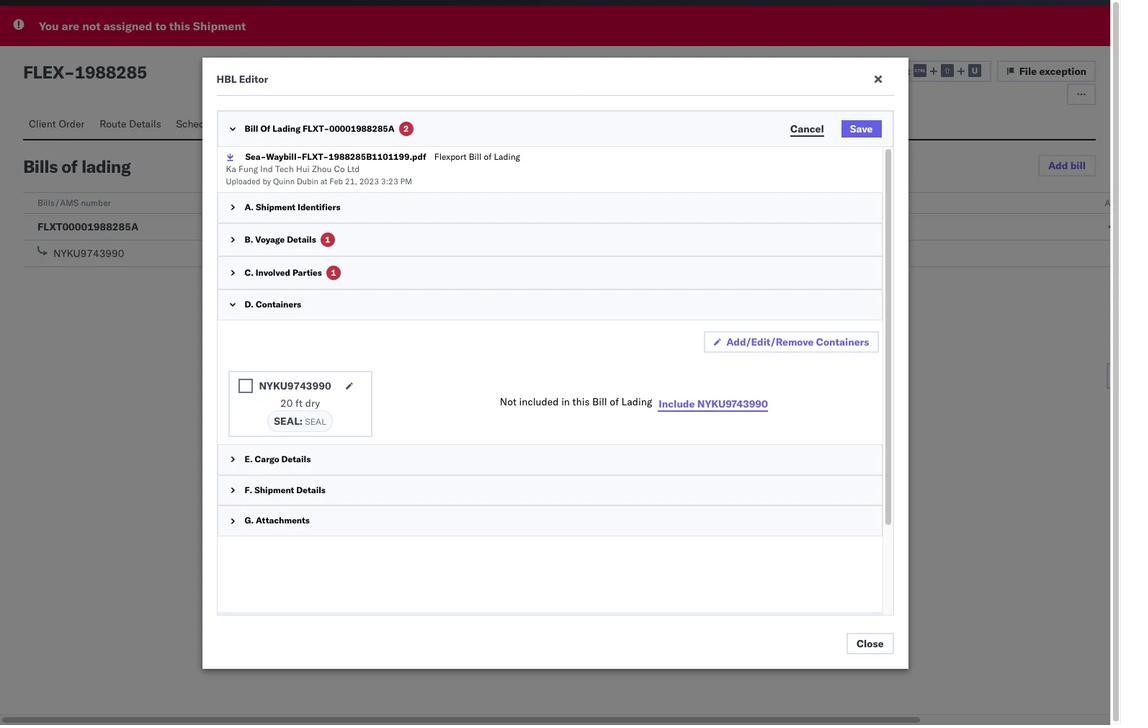 Task type: vqa. For each thing, say whether or not it's contained in the screenshot.
Bills of lading
yes



Task type: describe. For each thing, give the bounding box(es) containing it.
hbl
[[217, 73, 237, 86]]

3:23
[[381, 176, 398, 186]]

1988285
[[75, 61, 147, 83]]

f. shipment details
[[245, 485, 326, 496]]

1 for parties
[[331, 267, 336, 278]]

c. involved parties
[[245, 267, 322, 278]]

include
[[659, 398, 695, 411]]

house - express
[[304, 221, 381, 234]]

upload document
[[824, 65, 911, 78]]

schedule button
[[170, 111, 227, 139]]

bills of lading
[[23, 156, 131, 177]]

ka
[[226, 163, 236, 174]]

1 horizontal spatial lading
[[494, 151, 520, 162]]

route
[[100, 117, 126, 130]]

to
[[155, 19, 166, 33]]

bol
[[297, 117, 317, 130]]

in
[[562, 396, 570, 409]]

quinn
[[273, 176, 295, 186]]

0 vertical spatial lading
[[273, 123, 301, 134]]

flexport bill of lading
[[434, 151, 520, 162]]

dubin
[[297, 176, 318, 186]]

1 for details
[[325, 234, 331, 245]]

1 vertical spatial nyku9743990
[[259, 380, 331, 393]]

you are not assigned to this shipment
[[39, 19, 246, 33]]

flxt00001988285a
[[37, 221, 139, 234]]

bills/ams number
[[37, 198, 111, 208]]

2
[[404, 123, 409, 134]]

feb
[[330, 176, 343, 186]]

ft
[[295, 397, 303, 410]]

g. attachments
[[245, 516, 310, 526]]

tech
[[275, 163, 294, 174]]

bill type
[[304, 198, 337, 208]]

- for -
[[578, 221, 584, 234]]

express
[[345, 221, 381, 234]]

1988285b1101199.pdf
[[329, 151, 426, 162]]

upload document button
[[814, 61, 992, 82]]

waybill-
[[266, 151, 302, 162]]

messages button
[[390, 111, 449, 139]]

- for flex
[[64, 61, 75, 83]]

obl surrender
[[838, 198, 895, 208]]

you
[[39, 19, 59, 33]]

f.
[[245, 485, 252, 496]]

actio
[[1105, 198, 1122, 208]]

seal:
[[274, 415, 303, 428]]

house
[[304, 221, 334, 234]]

order
[[59, 117, 85, 130]]

this inside not included in this bill of lading include nyku9743990
[[573, 396, 590, 409]]

add/edit/remove containers
[[727, 336, 870, 349]]

e. cargo details
[[245, 454, 311, 465]]

flex
[[23, 61, 64, 83]]

b. voyage details
[[245, 234, 316, 245]]

flexport
[[434, 151, 467, 162]]

of
[[261, 123, 271, 134]]

number
[[81, 198, 111, 208]]

nyku9743990 inside not included in this bill of lading include nyku9743990
[[698, 398, 769, 411]]

add bill button
[[1039, 155, 1096, 177]]

sea-waybill-flxt-1988285b1101199.pdf
[[245, 151, 426, 162]]

co
[[334, 163, 345, 174]]

0 vertical spatial shipment
[[193, 19, 246, 33]]

type
[[319, 198, 337, 208]]

1 horizontal spatial of
[[484, 151, 492, 162]]

parties
[[293, 267, 322, 278]]

bill inside not included in this bill of lading include nyku9743990
[[593, 396, 607, 409]]

lading inside not included in this bill of lading include nyku9743990
[[622, 396, 653, 409]]

b.
[[245, 234, 253, 245]]

bills/ams
[[37, 198, 79, 208]]

include nyku9743990 button
[[658, 397, 769, 411]]

cancel
[[791, 122, 824, 135]]

document
[[861, 65, 911, 78]]

containers button
[[227, 111, 292, 139]]

dry
[[305, 397, 320, 410]]

1 vertical spatial flxt-
[[302, 151, 329, 162]]

route details button
[[94, 111, 170, 139]]

client order button
[[23, 111, 94, 139]]

a.
[[245, 202, 254, 213]]

cancel button
[[782, 120, 833, 138]]

documents button
[[323, 111, 390, 139]]

file exception
[[1020, 65, 1087, 78]]

ind
[[260, 163, 273, 174]]

editor
[[239, 73, 268, 86]]

0 horizontal spatial of
[[62, 156, 77, 177]]

client
[[29, 117, 56, 130]]

d. containers
[[245, 299, 301, 310]]

details for f. shipment details
[[296, 485, 326, 496]]

details for b. voyage details
[[287, 234, 316, 245]]

obl
[[838, 198, 855, 208]]

attachments
[[256, 516, 310, 526]]

--
[[571, 221, 584, 234]]

shipment for a.
[[256, 202, 296, 213]]



Task type: locate. For each thing, give the bounding box(es) containing it.
0 horizontal spatial lading
[[273, 123, 301, 134]]

of right "in"
[[610, 396, 619, 409]]

shipment up hbl
[[193, 19, 246, 33]]

release
[[571, 198, 602, 208]]

client order
[[29, 117, 85, 130]]

this right to at left
[[169, 19, 190, 33]]

save button
[[842, 120, 882, 138]]

cargo
[[255, 454, 279, 465]]

None checkbox
[[239, 379, 253, 393]]

fung
[[239, 163, 258, 174]]

shipment
[[193, 19, 246, 33], [256, 202, 296, 213], [255, 485, 294, 496]]

voyage
[[255, 234, 285, 245]]

bill right flexport
[[469, 151, 482, 162]]

2 horizontal spatial nyku9743990
[[698, 398, 769, 411]]

1 vertical spatial lading
[[494, 151, 520, 162]]

lading
[[81, 156, 131, 177]]

bill of lading flxt-00001988285a
[[245, 123, 395, 134]]

included
[[519, 396, 559, 409]]

bill left type
[[304, 198, 317, 208]]

details right cargo
[[282, 454, 311, 465]]

1 vertical spatial 1
[[331, 267, 336, 278]]

2 vertical spatial shipment
[[255, 485, 294, 496]]

add/edit/remove
[[727, 336, 814, 349]]

20
[[280, 397, 293, 410]]

lading right of
[[273, 123, 301, 134]]

20 ft dry seal: seal
[[274, 397, 326, 428]]

g.
[[245, 516, 254, 526]]

uploaded
[[226, 176, 261, 186]]

identifiers
[[298, 202, 341, 213]]

surrender
[[857, 198, 895, 208]]

1 vertical spatial containers
[[256, 299, 301, 310]]

2 horizontal spatial of
[[610, 396, 619, 409]]

containers inside button
[[817, 336, 870, 349]]

this right "in"
[[573, 396, 590, 409]]

details inside button
[[129, 117, 161, 130]]

not included in this bill of lading include nyku9743990
[[500, 396, 769, 411]]

nyku9743990 down the flxt00001988285a
[[53, 247, 124, 260]]

0 horizontal spatial 1
[[325, 234, 331, 245]]

bill left of
[[245, 123, 258, 134]]

1 horizontal spatial nyku9743990
[[259, 380, 331, 393]]

lading left include
[[622, 396, 653, 409]]

0 vertical spatial this
[[169, 19, 190, 33]]

bill
[[1071, 159, 1086, 172]]

details for e. cargo details
[[282, 454, 311, 465]]

bol button
[[292, 111, 323, 139]]

0 vertical spatial 1
[[325, 234, 331, 245]]

details
[[129, 117, 161, 130], [287, 234, 316, 245], [282, 454, 311, 465], [296, 485, 326, 496]]

involved
[[256, 267, 290, 278]]

flxt- up the zhou
[[302, 151, 329, 162]]

by
[[263, 176, 271, 186]]

nyku9743990 up ft
[[259, 380, 331, 393]]

lading right flexport
[[494, 151, 520, 162]]

21,
[[345, 176, 357, 186]]

upload
[[824, 65, 859, 78]]

flxt-
[[303, 123, 329, 134], [302, 151, 329, 162]]

route details
[[100, 117, 161, 130]]

0 vertical spatial flxt-
[[303, 123, 329, 134]]

zhou
[[312, 163, 332, 174]]

details right 'route'
[[129, 117, 161, 130]]

bill right "in"
[[593, 396, 607, 409]]

shipment right a.
[[256, 202, 296, 213]]

flxt- up sea-waybill-flxt-1988285b1101199.pdf
[[303, 123, 329, 134]]

-
[[64, 61, 75, 83], [336, 221, 343, 234], [571, 221, 578, 234], [578, 221, 584, 234]]

0 horizontal spatial this
[[169, 19, 190, 33]]

assigned
[[103, 19, 152, 33]]

save
[[850, 123, 873, 136]]

2 horizontal spatial lading
[[622, 396, 653, 409]]

messages
[[395, 117, 441, 130]]

0 horizontal spatial nyku9743990
[[53, 247, 124, 260]]

2 vertical spatial lading
[[622, 396, 653, 409]]

at
[[320, 176, 328, 186]]

hui
[[296, 163, 310, 174]]

pm
[[400, 176, 412, 186]]

release method
[[571, 198, 634, 208]]

are
[[62, 19, 79, 33]]

file exception button
[[997, 61, 1096, 82], [997, 61, 1096, 82]]

shipment right f.
[[255, 485, 294, 496]]

0 vertical spatial nyku9743990
[[53, 247, 124, 260]]

- for house
[[336, 221, 343, 234]]

not
[[82, 19, 101, 33]]

1
[[325, 234, 331, 245], [331, 267, 336, 278]]

schedule
[[176, 117, 219, 130]]

1 right parties
[[331, 267, 336, 278]]

containers for add/edit/remove
[[817, 336, 870, 349]]

e.
[[245, 454, 253, 465]]

1 horizontal spatial this
[[573, 396, 590, 409]]

nyku9743990 right include
[[698, 398, 769, 411]]

add/edit/remove containers button
[[704, 331, 879, 353]]

close button
[[847, 634, 894, 655]]

of right flexport
[[484, 151, 492, 162]]

00001988285a
[[329, 123, 395, 134]]

shipment for f.
[[255, 485, 294, 496]]

1 vertical spatial shipment
[[256, 202, 296, 213]]

released
[[838, 221, 880, 234]]

sea-
[[245, 151, 266, 162]]

bills
[[23, 156, 58, 177]]

1 vertical spatial this
[[573, 396, 590, 409]]

exception
[[1040, 65, 1087, 78]]

1 down house
[[325, 234, 331, 245]]

file
[[1020, 65, 1037, 78]]

2 vertical spatial containers
[[817, 336, 870, 349]]

1 horizontal spatial 1
[[331, 267, 336, 278]]

containers
[[233, 117, 283, 130], [256, 299, 301, 310], [817, 336, 870, 349]]

ka fung ind tech hui zhou co ltd uploaded by quinn dubin at feb 21, 2023 3:23 pm
[[226, 163, 412, 186]]

containers inside button
[[233, 117, 283, 130]]

of inside not included in this bill of lading include nyku9743990
[[610, 396, 619, 409]]

add bill
[[1049, 159, 1086, 172]]

this
[[169, 19, 190, 33], [573, 396, 590, 409]]

documents
[[329, 117, 381, 130]]

details up attachments at bottom left
[[296, 485, 326, 496]]

hbl editor
[[217, 73, 268, 86]]

not
[[500, 396, 517, 409]]

details down house
[[287, 234, 316, 245]]

containers for d.
[[256, 299, 301, 310]]

2 vertical spatial nyku9743990
[[698, 398, 769, 411]]

method
[[605, 198, 634, 208]]

ltd
[[347, 163, 360, 174]]

d.
[[245, 299, 254, 310]]

of right bills
[[62, 156, 77, 177]]

0 vertical spatial containers
[[233, 117, 283, 130]]



